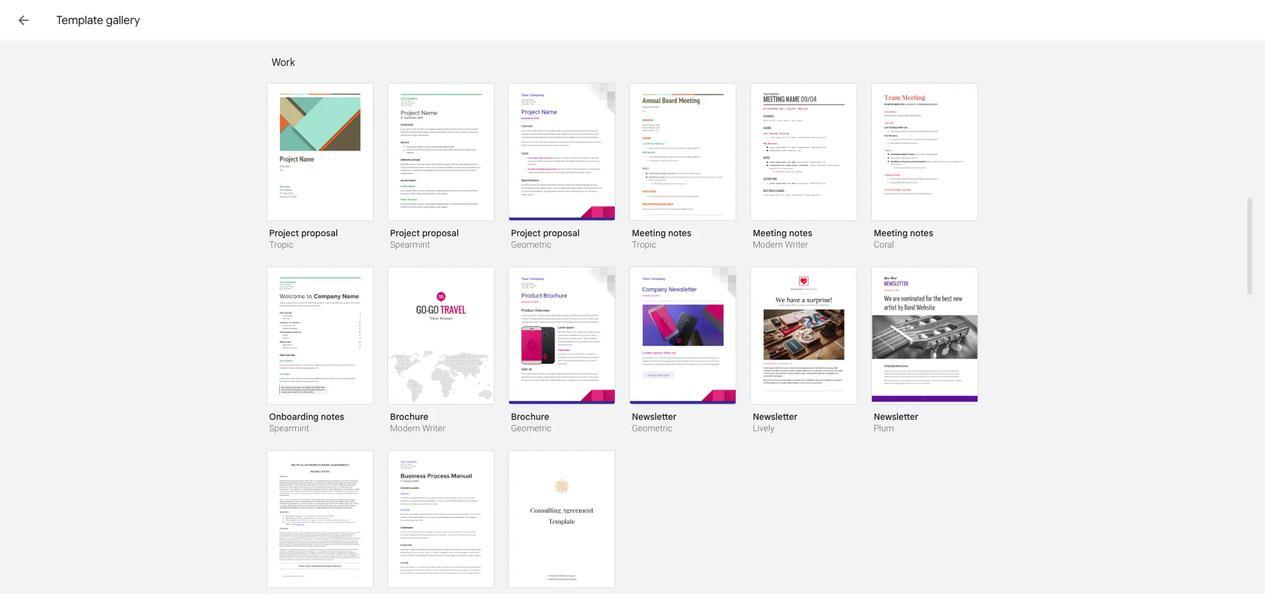 Task type: vqa. For each thing, say whether or not it's contained in the screenshot.
notes in the Meeting notes Modern Writer
yes



Task type: locate. For each thing, give the bounding box(es) containing it.
brochure modern writer
[[390, 411, 446, 433]]

tropic inside project proposal tropic
[[269, 240, 294, 250]]

modern
[[753, 240, 783, 250], [390, 423, 420, 433]]

brochure inside brochure geometric
[[511, 411, 550, 423]]

1 project from the left
[[269, 227, 299, 239]]

notes inside meeting notes modern writer
[[790, 227, 813, 239]]

1 horizontal spatial proposal
[[422, 227, 459, 239]]

2 horizontal spatial meeting notes option
[[872, 83, 979, 252]]

2 horizontal spatial newsletter
[[874, 411, 919, 423]]

proposal
[[301, 227, 338, 239], [422, 227, 459, 239], [543, 227, 580, 239]]

notes inside meeting notes coral
[[911, 227, 934, 239]]

1 horizontal spatial project proposal option
[[388, 83, 495, 252]]

notes inside meeting notes tropic
[[669, 227, 692, 239]]

project for project proposal geometric
[[511, 227, 541, 239]]

0 vertical spatial writer
[[786, 240, 809, 250]]

0 horizontal spatial option
[[267, 450, 374, 594]]

coral
[[874, 240, 895, 250]]

geometric for brochure
[[511, 423, 552, 433]]

spearmint for onboarding
[[269, 423, 309, 433]]

0 horizontal spatial writer
[[422, 423, 446, 433]]

project inside project proposal geometric
[[511, 227, 541, 239]]

3 proposal from the left
[[543, 227, 580, 239]]

1 horizontal spatial meeting
[[753, 227, 787, 239]]

project proposal geometric
[[511, 227, 580, 250]]

1 horizontal spatial brochure option
[[509, 267, 616, 435]]

project proposal option
[[267, 83, 374, 252], [388, 83, 495, 252], [509, 83, 616, 252]]

onboarding notes spearmint
[[269, 411, 344, 433]]

brochure option
[[388, 267, 495, 435], [509, 267, 616, 435]]

meeting inside meeting notes tropic
[[632, 227, 666, 239]]

2 proposal from the left
[[422, 227, 459, 239]]

0 horizontal spatial spearmint
[[269, 423, 309, 433]]

0 horizontal spatial modern
[[390, 423, 420, 433]]

1 horizontal spatial writer
[[786, 240, 809, 250]]

spearmint
[[390, 240, 430, 250], [269, 423, 309, 433]]

newsletter plum
[[874, 411, 919, 433]]

notes for meeting notes modern writer
[[790, 227, 813, 239]]

meeting
[[632, 227, 666, 239], [753, 227, 787, 239], [874, 227, 908, 239]]

onboarding notes option
[[267, 267, 374, 435]]

1 option from the left
[[267, 450, 374, 594]]

meeting notes modern writer
[[753, 227, 813, 250]]

writer
[[786, 240, 809, 250], [422, 423, 446, 433]]

notes
[[669, 227, 692, 239], [790, 227, 813, 239], [911, 227, 934, 239], [321, 411, 344, 423]]

3 project proposal option from the left
[[509, 83, 616, 252]]

1 horizontal spatial modern
[[753, 240, 783, 250]]

1 meeting from the left
[[632, 227, 666, 239]]

geometric inside brochure option
[[511, 423, 552, 433]]

0 horizontal spatial brochure
[[390, 411, 429, 423]]

0 horizontal spatial meeting
[[632, 227, 666, 239]]

3 newsletter option from the left
[[872, 267, 979, 435]]

plum
[[874, 423, 895, 433]]

meeting notes coral
[[874, 227, 934, 250]]

3 newsletter from the left
[[874, 411, 919, 423]]

notes for meeting notes tropic
[[669, 227, 692, 239]]

meeting inside meeting notes modern writer
[[753, 227, 787, 239]]

3 option from the left
[[509, 450, 616, 594]]

newsletter for newsletter lively
[[753, 411, 798, 423]]

meeting for meeting notes coral
[[874, 227, 908, 239]]

2 project from the left
[[390, 227, 420, 239]]

0 vertical spatial modern
[[753, 240, 783, 250]]

1 horizontal spatial project
[[390, 227, 420, 239]]

3 meeting from the left
[[874, 227, 908, 239]]

2 horizontal spatial option
[[509, 450, 616, 594]]

2 brochure from the left
[[511, 411, 550, 423]]

0 horizontal spatial newsletter option
[[630, 267, 737, 435]]

1 horizontal spatial meeting notes option
[[751, 83, 858, 252]]

brochure
[[390, 411, 429, 423], [511, 411, 550, 423]]

newsletter geometric
[[632, 411, 677, 433]]

meeting for meeting notes tropic
[[632, 227, 666, 239]]

0 horizontal spatial project proposal option
[[267, 83, 374, 252]]

0 horizontal spatial proposal
[[301, 227, 338, 239]]

2 horizontal spatial newsletter option
[[872, 267, 979, 435]]

2 newsletter from the left
[[753, 411, 798, 423]]

newsletter for newsletter geometric
[[632, 411, 677, 423]]

project for project proposal spearmint
[[390, 227, 420, 239]]

2 horizontal spatial meeting
[[874, 227, 908, 239]]

0 horizontal spatial tropic
[[269, 240, 294, 250]]

option
[[267, 450, 374, 594], [388, 450, 495, 594], [509, 450, 616, 594]]

list box
[[267, 0, 995, 50]]

meeting for meeting notes modern writer
[[753, 227, 787, 239]]

project proposal tropic
[[269, 227, 338, 250]]

newsletter option
[[630, 267, 737, 435], [751, 267, 858, 435], [872, 267, 979, 435]]

1 meeting notes option from the left
[[630, 83, 737, 252]]

2 brochure option from the left
[[509, 267, 616, 435]]

tropic
[[269, 240, 294, 250], [632, 240, 657, 250]]

geometric
[[511, 240, 552, 250], [511, 423, 552, 433], [632, 423, 673, 433]]

0 horizontal spatial brochure option
[[388, 267, 495, 435]]

1 vertical spatial modern
[[390, 423, 420, 433]]

2 tropic from the left
[[632, 240, 657, 250]]

list box inside choose template dialog 'dialog'
[[267, 0, 995, 50]]

1 newsletter from the left
[[632, 411, 677, 423]]

tropic inside meeting notes tropic
[[632, 240, 657, 250]]

1 vertical spatial writer
[[422, 423, 446, 433]]

meeting inside meeting notes coral
[[874, 227, 908, 239]]

proposal inside project proposal geometric
[[543, 227, 580, 239]]

notes inside onboarding notes spearmint
[[321, 411, 344, 423]]

project inside project proposal spearmint
[[390, 227, 420, 239]]

project proposal spearmint
[[390, 227, 459, 250]]

spearmint for project
[[390, 240, 430, 250]]

project for project proposal tropic
[[269, 227, 299, 239]]

1 horizontal spatial option
[[388, 450, 495, 594]]

1 proposal from the left
[[301, 227, 338, 239]]

2 meeting from the left
[[753, 227, 787, 239]]

meeting notes option
[[630, 83, 737, 252], [751, 83, 858, 252], [872, 83, 979, 252]]

project
[[269, 227, 299, 239], [390, 227, 420, 239], [511, 227, 541, 239]]

2 horizontal spatial proposal
[[543, 227, 580, 239]]

3 project from the left
[[511, 227, 541, 239]]

spearmint inside project proposal spearmint
[[390, 240, 430, 250]]

notes for onboarding notes spearmint
[[321, 411, 344, 423]]

2 horizontal spatial project proposal option
[[509, 83, 616, 252]]

proposal inside project proposal tropic
[[301, 227, 338, 239]]

spearmint inside onboarding notes spearmint
[[269, 423, 309, 433]]

0 horizontal spatial project
[[269, 227, 299, 239]]

tropic for project proposal
[[269, 240, 294, 250]]

2 option from the left
[[388, 450, 495, 594]]

project inside project proposal tropic
[[269, 227, 299, 239]]

choose template dialog dialog
[[0, 0, 1266, 594]]

1 horizontal spatial newsletter
[[753, 411, 798, 423]]

newsletter
[[632, 411, 677, 423], [753, 411, 798, 423], [874, 411, 919, 423]]

1 tropic from the left
[[269, 240, 294, 250]]

work
[[272, 56, 295, 69]]

1 newsletter option from the left
[[630, 267, 737, 435]]

1 vertical spatial spearmint
[[269, 423, 309, 433]]

2 horizontal spatial project
[[511, 227, 541, 239]]

1 brochure from the left
[[390, 411, 429, 423]]

geometric inside newsletter geometric
[[632, 423, 673, 433]]

0 horizontal spatial newsletter
[[632, 411, 677, 423]]

1 horizontal spatial tropic
[[632, 240, 657, 250]]

brochure for brochure geometric
[[511, 411, 550, 423]]

1 horizontal spatial brochure
[[511, 411, 550, 423]]

brochure inside the brochure modern writer
[[390, 411, 429, 423]]

0 vertical spatial spearmint
[[390, 240, 430, 250]]

1 horizontal spatial newsletter option
[[751, 267, 858, 435]]

0 horizontal spatial meeting notes option
[[630, 83, 737, 252]]

proposal inside project proposal spearmint
[[422, 227, 459, 239]]

1 horizontal spatial spearmint
[[390, 240, 430, 250]]



Task type: describe. For each thing, give the bounding box(es) containing it.
template gallery
[[56, 13, 140, 27]]

modern inside the brochure modern writer
[[390, 423, 420, 433]]

onboarding
[[269, 411, 319, 423]]

gallery
[[106, 13, 140, 27]]

template
[[56, 13, 103, 27]]

notes for meeting notes coral
[[911, 227, 934, 239]]

brochure for brochure modern writer
[[390, 411, 429, 423]]

work list box
[[267, 83, 995, 594]]

3 meeting notes option from the left
[[872, 83, 979, 252]]

geometric for newsletter
[[632, 423, 673, 433]]

meeting notes tropic
[[632, 227, 692, 250]]

modern inside meeting notes modern writer
[[753, 240, 783, 250]]

2 project proposal option from the left
[[388, 83, 495, 252]]

lively
[[753, 423, 775, 433]]

writer inside meeting notes modern writer
[[786, 240, 809, 250]]

brochure geometric
[[511, 411, 552, 433]]

tropic for meeting notes
[[632, 240, 657, 250]]

proposal for project proposal geometric
[[543, 227, 580, 239]]

2 meeting notes option from the left
[[751, 83, 858, 252]]

newsletter lively
[[753, 411, 798, 433]]

proposal for project proposal spearmint
[[422, 227, 459, 239]]

geometric inside project proposal geometric
[[511, 240, 552, 250]]

docs link
[[41, 8, 102, 35]]

1 project proposal option from the left
[[267, 83, 374, 252]]

1 brochure option from the left
[[388, 267, 495, 435]]

writer inside the brochure modern writer
[[422, 423, 446, 433]]

newsletter for newsletter plum
[[874, 411, 919, 423]]

docs
[[71, 12, 102, 29]]

2 newsletter option from the left
[[751, 267, 858, 435]]

proposal for project proposal tropic
[[301, 227, 338, 239]]



